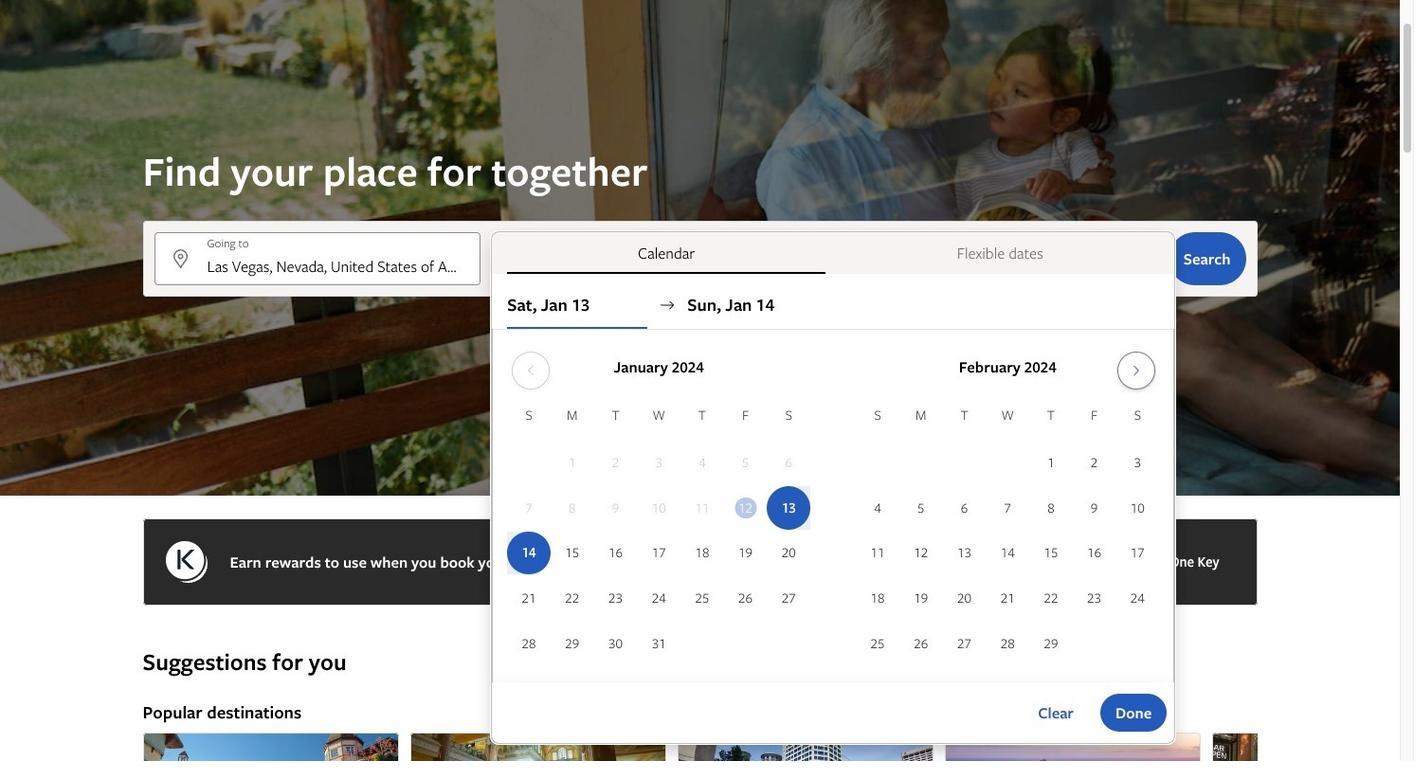 Task type: locate. For each thing, give the bounding box(es) containing it.
leavenworth featuring a small town or village and street scenes image
[[143, 733, 399, 762]]

tab list inside wizard region
[[492, 232, 1175, 274]]

february 2024 element
[[857, 405, 1160, 668]]

directional image
[[659, 297, 676, 314]]

recently viewed region
[[131, 617, 1269, 648]]

makiki - lower punchbowl - tantalus showing landscape views, a sunset and a city image
[[945, 733, 1201, 762]]

tab list
[[492, 232, 1175, 274]]

wizard region
[[0, 0, 1401, 743]]

gastown showing signage, street scenes and outdoor eating image
[[1212, 733, 1415, 762]]

application inside wizard region
[[508, 344, 1160, 668]]

application
[[508, 344, 1160, 668]]

previous month image
[[520, 363, 542, 378]]

january 2024 element
[[508, 405, 811, 668]]



Task type: describe. For each thing, give the bounding box(es) containing it.
next month image
[[1125, 363, 1148, 378]]

las vegas featuring interior views image
[[410, 733, 666, 762]]

downtown seattle featuring a skyscraper, a city and street scenes image
[[678, 733, 934, 762]]

today element
[[735, 498, 757, 518]]



Task type: vqa. For each thing, say whether or not it's contained in the screenshot.
Next month image at right
yes



